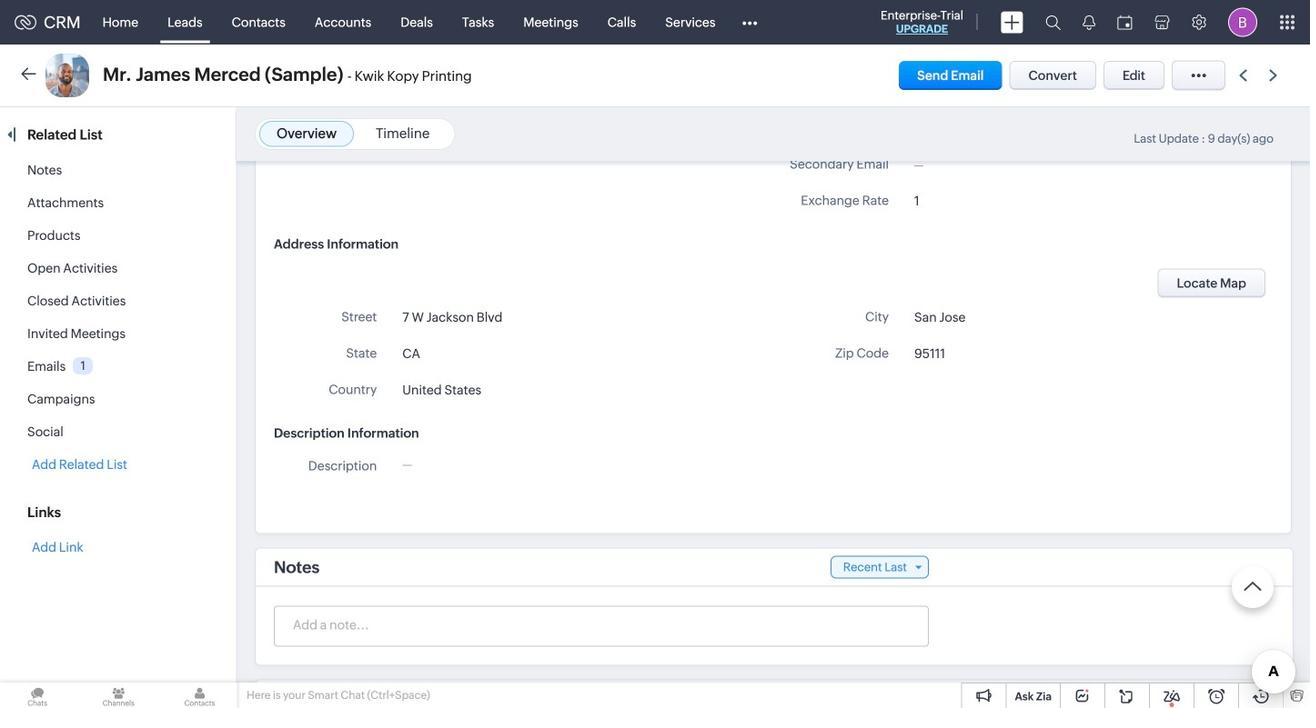 Task type: describe. For each thing, give the bounding box(es) containing it.
channels image
[[81, 683, 156, 709]]

search image
[[1046, 15, 1061, 30]]

chats image
[[0, 683, 75, 709]]

Add a note... field
[[275, 617, 927, 635]]

next record image
[[1269, 70, 1281, 81]]

previous record image
[[1239, 70, 1248, 81]]

create menu image
[[1001, 11, 1024, 33]]

create menu element
[[990, 0, 1035, 44]]

calendar image
[[1117, 15, 1133, 30]]



Task type: vqa. For each thing, say whether or not it's contained in the screenshot.
first 8 from the bottom
no



Task type: locate. For each thing, give the bounding box(es) containing it.
logo image
[[15, 15, 36, 30]]

Other Modules field
[[730, 8, 769, 37]]

search element
[[1035, 0, 1072, 45]]

profile element
[[1218, 0, 1269, 44]]

signals image
[[1083, 15, 1096, 30]]

None button
[[1158, 269, 1266, 298]]

profile image
[[1228, 8, 1258, 37]]

contacts image
[[162, 683, 237, 709]]

signals element
[[1072, 0, 1107, 45]]



